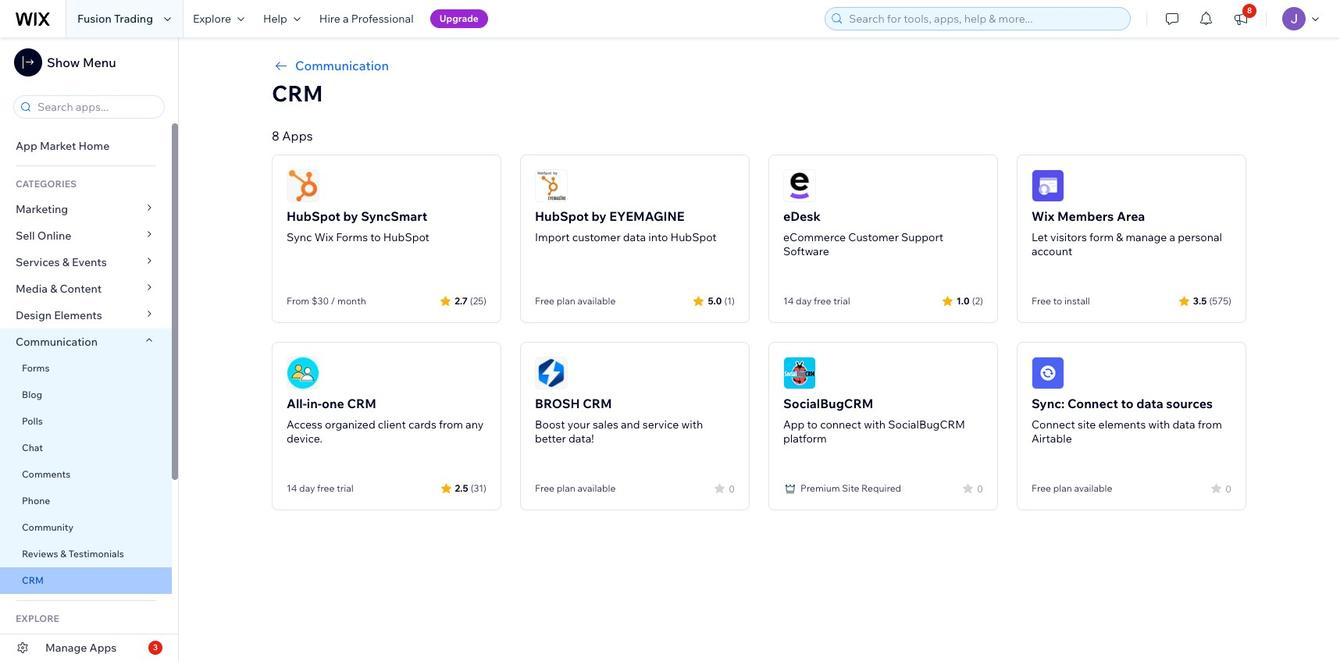 Task type: vqa. For each thing, say whether or not it's contained in the screenshot.
Create within the Create categories to organize topics and help readers find posts that interest them.
no



Task type: locate. For each thing, give the bounding box(es) containing it.
polls link
[[0, 409, 172, 435]]

3 with from the left
[[1149, 418, 1171, 432]]

3
[[153, 643, 158, 653]]

plan down import
[[557, 295, 576, 307]]

0 horizontal spatial wix
[[315, 231, 334, 245]]

1 with from the left
[[682, 418, 703, 432]]

chat
[[22, 442, 43, 454]]

0 horizontal spatial by
[[343, 209, 358, 224]]

by left syncsmart
[[343, 209, 358, 224]]

free for wix members area
[[1032, 295, 1052, 307]]

0 vertical spatial communication link
[[272, 56, 1247, 75]]

free for ecommerce
[[814, 295, 832, 307]]

free plan available down airtable
[[1032, 483, 1113, 495]]

0 vertical spatial apps
[[282, 128, 313, 144]]

hubspot up import
[[535, 209, 589, 224]]

1 horizontal spatial communication link
[[272, 56, 1247, 75]]

marketing
[[16, 202, 68, 216]]

day down software
[[796, 295, 812, 307]]

& right media
[[50, 282, 57, 296]]

2 horizontal spatial 0
[[1226, 483, 1232, 495]]

1 vertical spatial 14 day free trial
[[287, 483, 354, 495]]

device.
[[287, 432, 323, 446]]

polls
[[22, 416, 43, 427]]

by inside hubspot by syncsmart sync wix forms to hubspot
[[343, 209, 358, 224]]

1 horizontal spatial 8
[[1248, 5, 1253, 16]]

hubspot by eyemagine import customer data into hubspot
[[535, 209, 717, 245]]

0 vertical spatial free
[[814, 295, 832, 307]]

communication down design elements
[[16, 335, 100, 349]]

free left install
[[1032, 295, 1052, 307]]

free down device.
[[317, 483, 335, 495]]

by up customer
[[592, 209, 607, 224]]

1 vertical spatial wix
[[315, 231, 334, 245]]

site
[[1078, 418, 1097, 432]]

free down airtable
[[1032, 483, 1052, 495]]

1 from from the left
[[439, 418, 463, 432]]

8 button
[[1225, 0, 1259, 38]]

communication
[[295, 58, 389, 73], [16, 335, 100, 349]]

platform
[[784, 432, 827, 446]]

(2)
[[973, 295, 984, 307]]

(31)
[[471, 483, 487, 494]]

14 day free trial down device.
[[287, 483, 354, 495]]

into
[[649, 231, 668, 245]]

apps for manage apps
[[90, 642, 117, 656]]

$30
[[312, 295, 329, 307]]

app market home link
[[0, 133, 172, 159]]

data up elements
[[1137, 396, 1164, 412]]

with right connect
[[864, 418, 886, 432]]

14 down software
[[784, 295, 794, 307]]

8
[[1248, 5, 1253, 16], [272, 128, 280, 144]]

sync: connect to data sources connect site elements with data from airtable
[[1032, 396, 1223, 446]]

free down software
[[814, 295, 832, 307]]

your
[[568, 418, 591, 432]]

0 vertical spatial communication
[[295, 58, 389, 73]]

crm up sales at bottom left
[[583, 396, 612, 412]]

hire
[[319, 12, 341, 26]]

hubspot
[[287, 209, 341, 224], [535, 209, 589, 224], [384, 231, 430, 245], [671, 231, 717, 245]]

crm up organized
[[347, 396, 377, 412]]

comments
[[22, 469, 70, 481]]

1 horizontal spatial communication
[[295, 58, 389, 73]]

14 day free trial
[[784, 295, 851, 307], [287, 483, 354, 495]]

Search for tools, apps, help & more... field
[[845, 8, 1126, 30]]

8 for 8 apps
[[272, 128, 280, 144]]

1 horizontal spatial free
[[814, 295, 832, 307]]

edesk logo image
[[784, 170, 817, 202]]

1 vertical spatial 14
[[287, 483, 297, 495]]

app left connect
[[784, 418, 805, 432]]

0 horizontal spatial a
[[343, 12, 349, 26]]

trial
[[834, 295, 851, 307], [337, 483, 354, 495]]

1 horizontal spatial forms
[[336, 231, 368, 245]]

service
[[643, 418, 679, 432]]

day for in-
[[299, 483, 315, 495]]

2 vertical spatial data
[[1173, 418, 1196, 432]]

trial for customer
[[834, 295, 851, 307]]

app inside the sidebar element
[[16, 139, 37, 153]]

sidebar element
[[0, 38, 179, 662]]

brosh
[[535, 396, 580, 412]]

elements
[[54, 309, 102, 323]]

plan for import
[[557, 295, 576, 307]]

data down sources
[[1173, 418, 1196, 432]]

0 horizontal spatial communication
[[16, 335, 100, 349]]

0 horizontal spatial apps
[[90, 642, 117, 656]]

0 horizontal spatial app
[[16, 139, 37, 153]]

free for hubspot by eyemagine
[[535, 295, 555, 307]]

8 inside button
[[1248, 5, 1253, 16]]

0 horizontal spatial trial
[[337, 483, 354, 495]]

data inside hubspot by eyemagine import customer data into hubspot
[[623, 231, 646, 245]]

free down import
[[535, 295, 555, 307]]

professional
[[351, 12, 414, 26]]

plan
[[557, 295, 576, 307], [557, 483, 576, 495], [1054, 483, 1073, 495]]

by
[[343, 209, 358, 224], [592, 209, 607, 224]]

0 horizontal spatial communication link
[[0, 329, 172, 356]]

1 horizontal spatial app
[[784, 418, 805, 432]]

apps for 8 apps
[[282, 128, 313, 144]]

1 vertical spatial free
[[317, 483, 335, 495]]

0 horizontal spatial socialbugcrm
[[784, 396, 874, 412]]

1 vertical spatial a
[[1170, 231, 1176, 245]]

app inside socialbugcrm app to connect with socialbugcrm platform
[[784, 418, 805, 432]]

show menu button
[[14, 48, 116, 77]]

0 horizontal spatial 14
[[287, 483, 297, 495]]

14 day free trial for in-
[[287, 483, 354, 495]]

free plan available down data!
[[535, 483, 616, 495]]

trading
[[114, 12, 153, 26]]

0 horizontal spatial data
[[623, 231, 646, 245]]

hubspot by eyemagine logo image
[[535, 170, 568, 202]]

crm link
[[0, 568, 172, 595]]

fusion trading
[[77, 12, 153, 26]]

help button
[[254, 0, 310, 38]]

1 horizontal spatial by
[[592, 209, 607, 224]]

apps
[[282, 128, 313, 144], [90, 642, 117, 656]]

from inside sync: connect to data sources connect site elements with data from airtable
[[1199, 418, 1223, 432]]

& for testimonials
[[60, 549, 66, 560]]

data left into
[[623, 231, 646, 245]]

premium
[[801, 483, 841, 495]]

upgrade
[[440, 13, 479, 24]]

1 horizontal spatial 14
[[784, 295, 794, 307]]

0 vertical spatial 14 day free trial
[[784, 295, 851, 307]]

8 for 8
[[1248, 5, 1253, 16]]

14 down device.
[[287, 483, 297, 495]]

communication down hire
[[295, 58, 389, 73]]

all-in-one crm access organized client cards from any device.
[[287, 396, 484, 446]]

hubspot up the sync
[[287, 209, 341, 224]]

1 horizontal spatial from
[[1199, 418, 1223, 432]]

2 with from the left
[[864, 418, 886, 432]]

0 vertical spatial day
[[796, 295, 812, 307]]

personal
[[1179, 231, 1223, 245]]

1 vertical spatial apps
[[90, 642, 117, 656]]

apps up hubspot by syncsmart logo
[[282, 128, 313, 144]]

2 horizontal spatial with
[[1149, 418, 1171, 432]]

0
[[729, 483, 735, 495], [978, 483, 984, 495], [1226, 483, 1232, 495]]

0 vertical spatial data
[[623, 231, 646, 245]]

crm down 'reviews' on the left bottom of the page
[[22, 575, 44, 587]]

with inside socialbugcrm app to connect with socialbugcrm platform
[[864, 418, 886, 432]]

apps inside the sidebar element
[[90, 642, 117, 656]]

1 horizontal spatial 14 day free trial
[[784, 295, 851, 307]]

1 horizontal spatial day
[[796, 295, 812, 307]]

1 vertical spatial day
[[299, 483, 315, 495]]

0 horizontal spatial day
[[299, 483, 315, 495]]

to inside sync: connect to data sources connect site elements with data from airtable
[[1122, 396, 1134, 412]]

1.0 (2)
[[957, 295, 984, 307]]

manage
[[45, 642, 87, 656]]

plan down airtable
[[1054, 483, 1073, 495]]

1 0 from the left
[[729, 483, 735, 495]]

community
[[22, 522, 74, 534]]

upgrade button
[[430, 9, 488, 28]]

1 vertical spatial connect
[[1032, 418, 1076, 432]]

connect down sync:
[[1032, 418, 1076, 432]]

0 horizontal spatial 14 day free trial
[[287, 483, 354, 495]]

1 horizontal spatial wix
[[1032, 209, 1055, 224]]

1 by from the left
[[343, 209, 358, 224]]

0 vertical spatial trial
[[834, 295, 851, 307]]

hubspot by syncsmart sync wix forms to hubspot
[[287, 209, 430, 245]]

services & events
[[16, 256, 107, 270]]

1 horizontal spatial data
[[1137, 396, 1164, 412]]

1 horizontal spatial 0
[[978, 483, 984, 495]]

1 horizontal spatial with
[[864, 418, 886, 432]]

connect
[[1068, 396, 1119, 412], [1032, 418, 1076, 432]]

0 vertical spatial a
[[343, 12, 349, 26]]

from down sources
[[1199, 418, 1223, 432]]

with down sources
[[1149, 418, 1171, 432]]

forms inside hubspot by syncsmart sync wix forms to hubspot
[[336, 231, 368, 245]]

connect up site
[[1068, 396, 1119, 412]]

one
[[322, 396, 344, 412]]

socialbugcrm up required
[[889, 418, 966, 432]]

with inside brosh crm boost your sales and service with better data!
[[682, 418, 703, 432]]

to left connect
[[808, 418, 818, 432]]

0 for sources
[[1226, 483, 1232, 495]]

0 vertical spatial 8
[[1248, 5, 1253, 16]]

wix up "let"
[[1032, 209, 1055, 224]]

Search apps... field
[[33, 96, 159, 118]]

forms up 'blog'
[[22, 363, 50, 374]]

0 horizontal spatial free
[[317, 483, 335, 495]]

edesk
[[784, 209, 821, 224]]

0 horizontal spatial forms
[[22, 363, 50, 374]]

online
[[37, 229, 71, 243]]

14
[[784, 295, 794, 307], [287, 483, 297, 495]]

& right form
[[1117, 231, 1124, 245]]

from left any on the bottom left of the page
[[439, 418, 463, 432]]

2.5
[[455, 483, 469, 494]]

available down customer
[[578, 295, 616, 307]]

with right service
[[682, 418, 703, 432]]

apps right the manage
[[90, 642, 117, 656]]

1 vertical spatial trial
[[337, 483, 354, 495]]

a inside wix members area let visitors form & manage a personal account
[[1170, 231, 1176, 245]]

day down device.
[[299, 483, 315, 495]]

& inside wix members area let visitors form & manage a personal account
[[1117, 231, 1124, 245]]

& right 'reviews' on the left bottom of the page
[[60, 549, 66, 560]]

customer
[[849, 231, 899, 245]]

app left market
[[16, 139, 37, 153]]

2 0 from the left
[[978, 483, 984, 495]]

install
[[1065, 295, 1091, 307]]

0 vertical spatial forms
[[336, 231, 368, 245]]

elements
[[1099, 418, 1147, 432]]

0 horizontal spatial 8
[[272, 128, 280, 144]]

1 horizontal spatial socialbugcrm
[[889, 418, 966, 432]]

0 vertical spatial app
[[16, 139, 37, 153]]

to up elements
[[1122, 396, 1134, 412]]

import
[[535, 231, 570, 245]]

14 for in-
[[287, 483, 297, 495]]

by for syncsmart
[[343, 209, 358, 224]]

wix members area logo image
[[1032, 170, 1065, 202]]

from inside all-in-one crm access organized client cards from any device.
[[439, 418, 463, 432]]

trial down ecommerce
[[834, 295, 851, 307]]

available for import
[[578, 295, 616, 307]]

wix right the sync
[[315, 231, 334, 245]]

to
[[371, 231, 381, 245], [1054, 295, 1063, 307], [1122, 396, 1134, 412], [808, 418, 818, 432]]

manage apps
[[45, 642, 117, 656]]

2.5 (31)
[[455, 483, 487, 494]]

account
[[1032, 245, 1073, 259]]

available down site
[[1075, 483, 1113, 495]]

data
[[623, 231, 646, 245], [1137, 396, 1164, 412], [1173, 418, 1196, 432]]

media & content link
[[0, 276, 172, 302]]

0 vertical spatial socialbugcrm
[[784, 396, 874, 412]]

2 from from the left
[[1199, 418, 1223, 432]]

airtable
[[1032, 432, 1073, 446]]

(575)
[[1210, 295, 1232, 307]]

a right hire
[[343, 12, 349, 26]]

1 vertical spatial communication
[[16, 335, 100, 349]]

0 vertical spatial wix
[[1032, 209, 1055, 224]]

to down syncsmart
[[371, 231, 381, 245]]

0 vertical spatial 14
[[784, 295, 794, 307]]

3 0 from the left
[[1226, 483, 1232, 495]]

reviews
[[22, 549, 58, 560]]

0 horizontal spatial 0
[[729, 483, 735, 495]]

available down data!
[[578, 483, 616, 495]]

by inside hubspot by eyemagine import customer data into hubspot
[[592, 209, 607, 224]]

support
[[902, 231, 944, 245]]

0 horizontal spatial with
[[682, 418, 703, 432]]

forms down syncsmart
[[336, 231, 368, 245]]

2 by from the left
[[592, 209, 607, 224]]

by for eyemagine
[[592, 209, 607, 224]]

& left events
[[62, 256, 69, 270]]

blog link
[[0, 382, 172, 409]]

crm inside 'link'
[[22, 575, 44, 587]]

hubspot down syncsmart
[[384, 231, 430, 245]]

trial down organized
[[337, 483, 354, 495]]

with
[[682, 418, 703, 432], [864, 418, 886, 432], [1149, 418, 1171, 432]]

available for data
[[1075, 483, 1113, 495]]

1 vertical spatial data
[[1137, 396, 1164, 412]]

free down better
[[535, 483, 555, 495]]

a right manage
[[1170, 231, 1176, 245]]

1 vertical spatial forms
[[22, 363, 50, 374]]

1 horizontal spatial apps
[[282, 128, 313, 144]]

1 horizontal spatial trial
[[834, 295, 851, 307]]

socialbugcrm up connect
[[784, 396, 874, 412]]

free plan available down customer
[[535, 295, 616, 307]]

1 vertical spatial app
[[784, 418, 805, 432]]

0 horizontal spatial from
[[439, 418, 463, 432]]

communication inside the sidebar element
[[16, 335, 100, 349]]

forms link
[[0, 356, 172, 382]]

3.5
[[1194, 295, 1208, 307]]

free to install
[[1032, 295, 1091, 307]]

hire a professional
[[319, 12, 414, 26]]

14 day free trial down software
[[784, 295, 851, 307]]

1 horizontal spatial a
[[1170, 231, 1176, 245]]

1 vertical spatial 8
[[272, 128, 280, 144]]

plan down data!
[[557, 483, 576, 495]]



Task type: describe. For each thing, give the bounding box(es) containing it.
better
[[535, 432, 566, 446]]

visitors
[[1051, 231, 1088, 245]]

app market home
[[16, 139, 110, 153]]

show menu
[[47, 55, 116, 70]]

1.0
[[957, 295, 970, 307]]

free plan available for your
[[535, 483, 616, 495]]

to left install
[[1054, 295, 1063, 307]]

software
[[784, 245, 830, 259]]

phone
[[22, 495, 50, 507]]

from $30 / month
[[287, 295, 366, 307]]

month
[[338, 295, 366, 307]]

& for content
[[50, 282, 57, 296]]

crm inside all-in-one crm access organized client cards from any device.
[[347, 396, 377, 412]]

premium site required
[[801, 483, 902, 495]]

ecommerce
[[784, 231, 846, 245]]

sync:
[[1032, 396, 1065, 412]]

services & events link
[[0, 249, 172, 276]]

area
[[1117, 209, 1146, 224]]

8 apps
[[272, 128, 313, 144]]

connect
[[821, 418, 862, 432]]

design elements link
[[0, 302, 172, 329]]

help
[[263, 12, 287, 26]]

reviews & testimonials
[[22, 549, 124, 560]]

any
[[466, 418, 484, 432]]

a inside the hire a professional link
[[343, 12, 349, 26]]

events
[[72, 256, 107, 270]]

eyemagine
[[610, 209, 685, 224]]

available for your
[[578, 483, 616, 495]]

14 day free trial for ecommerce
[[784, 295, 851, 307]]

plan for data
[[1054, 483, 1073, 495]]

marketing link
[[0, 196, 172, 223]]

5.0 (1)
[[708, 295, 735, 307]]

free for sync: connect to data sources
[[1032, 483, 1052, 495]]

categories
[[16, 178, 77, 190]]

phone link
[[0, 488, 172, 515]]

forms inside the sidebar element
[[22, 363, 50, 374]]

sell
[[16, 229, 35, 243]]

design
[[16, 309, 52, 323]]

community link
[[0, 515, 172, 542]]

plan for your
[[557, 483, 576, 495]]

with inside sync: connect to data sources connect site elements with data from airtable
[[1149, 418, 1171, 432]]

access
[[287, 418, 323, 432]]

home
[[79, 139, 110, 153]]

testimonials
[[69, 549, 124, 560]]

sync: connect to data sources logo image
[[1032, 357, 1065, 390]]

1 vertical spatial socialbugcrm
[[889, 418, 966, 432]]

brosh crm boost your sales and service with better data!
[[535, 396, 703, 446]]

crm up 8 apps
[[272, 80, 323, 107]]

to inside socialbugcrm app to connect with socialbugcrm platform
[[808, 418, 818, 432]]

0 for with
[[978, 483, 984, 495]]

trial for one
[[337, 483, 354, 495]]

customer
[[573, 231, 621, 245]]

2.7 (25)
[[455, 295, 487, 307]]

and
[[621, 418, 641, 432]]

sell online
[[16, 229, 71, 243]]

wix inside hubspot by syncsmart sync wix forms to hubspot
[[315, 231, 334, 245]]

wix inside wix members area let visitors form & manage a personal account
[[1032, 209, 1055, 224]]

required
[[862, 483, 902, 495]]

blog
[[22, 389, 42, 401]]

sync
[[287, 231, 312, 245]]

1 vertical spatial communication link
[[0, 329, 172, 356]]

explore
[[193, 12, 231, 26]]

hubspot by syncsmart logo image
[[287, 170, 320, 202]]

(1)
[[725, 295, 735, 307]]

fusion
[[77, 12, 112, 26]]

to inside hubspot by syncsmart sync wix forms to hubspot
[[371, 231, 381, 245]]

data!
[[569, 432, 594, 446]]

2.7
[[455, 295, 468, 307]]

(25)
[[470, 295, 487, 307]]

socialbugcrm logo image
[[784, 357, 817, 390]]

show
[[47, 55, 80, 70]]

design elements
[[16, 309, 102, 323]]

2 horizontal spatial data
[[1173, 418, 1196, 432]]

sales
[[593, 418, 619, 432]]

in-
[[307, 396, 322, 412]]

from
[[287, 295, 310, 307]]

5.0
[[708, 295, 722, 307]]

0 vertical spatial connect
[[1068, 396, 1119, 412]]

cards
[[409, 418, 437, 432]]

free for brosh crm
[[535, 483, 555, 495]]

sources
[[1167, 396, 1214, 412]]

edesk ecommerce customer support software
[[784, 209, 944, 259]]

3.5 (575)
[[1194, 295, 1232, 307]]

menu
[[83, 55, 116, 70]]

crm inside brosh crm boost your sales and service with better data!
[[583, 396, 612, 412]]

explore
[[16, 613, 59, 625]]

free for in-
[[317, 483, 335, 495]]

14 for ecommerce
[[784, 295, 794, 307]]

chat link
[[0, 435, 172, 462]]

media
[[16, 282, 48, 296]]

comments link
[[0, 462, 172, 488]]

market
[[40, 139, 76, 153]]

boost
[[535, 418, 565, 432]]

free plan available for data
[[1032, 483, 1113, 495]]

day for ecommerce
[[796, 295, 812, 307]]

hubspot right into
[[671, 231, 717, 245]]

site
[[843, 483, 860, 495]]

brosh crm logo image
[[535, 357, 568, 390]]

& for events
[[62, 256, 69, 270]]

manage
[[1126, 231, 1168, 245]]

free plan available for import
[[535, 295, 616, 307]]

0 for sales
[[729, 483, 735, 495]]

socialbugcrm app to connect with socialbugcrm platform
[[784, 396, 966, 446]]

all-in-one crm logo image
[[287, 357, 320, 390]]



